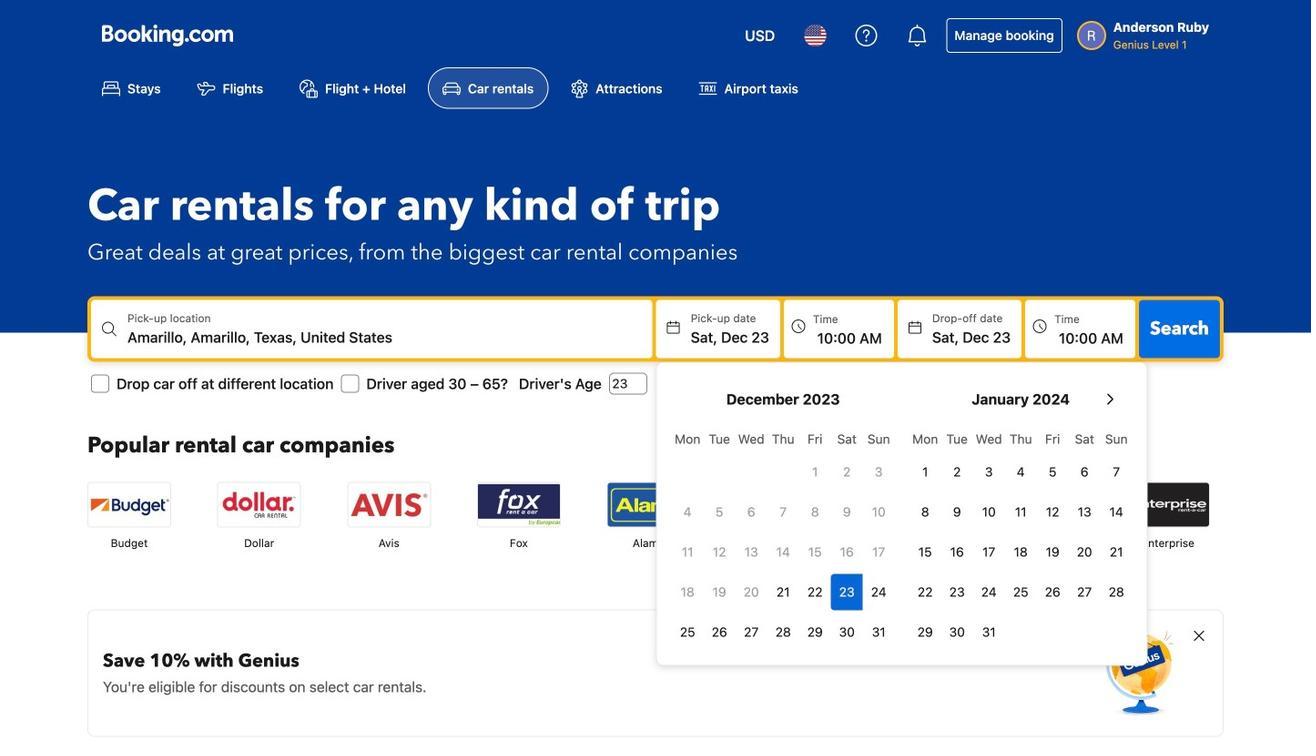 Task type: vqa. For each thing, say whether or not it's contained in the screenshot.
cell on the right bottom of page
yes



Task type: locate. For each thing, give the bounding box(es) containing it.
18 December 2023 checkbox
[[672, 574, 704, 611]]

0 horizontal spatial grid
[[672, 421, 895, 651]]

10 December 2023 checkbox
[[863, 494, 895, 530]]

7 January 2024 checkbox
[[1101, 454, 1133, 490]]

8 December 2023 checkbox
[[800, 494, 831, 530]]

1 grid from the left
[[672, 421, 895, 651]]

21 January 2024 checkbox
[[1101, 534, 1133, 571]]

Pick-up location field
[[128, 326, 653, 348]]

12 December 2023 checkbox
[[704, 534, 736, 571]]

17 December 2023 checkbox
[[863, 534, 895, 571]]

31 December 2023 checkbox
[[863, 614, 895, 651]]

29 January 2024 checkbox
[[910, 614, 942, 651]]

grid
[[672, 421, 895, 651], [910, 421, 1133, 651]]

6 January 2024 checkbox
[[1069, 454, 1101, 490]]

25 January 2024 checkbox
[[1005, 574, 1037, 611]]

13 January 2024 checkbox
[[1069, 494, 1101, 530]]

21 December 2023 checkbox
[[768, 574, 800, 611]]

cell
[[831, 571, 863, 611]]

19 December 2023 checkbox
[[704, 574, 736, 611]]

booking.com online hotel reservations image
[[102, 25, 233, 46]]

budget logo image
[[88, 483, 170, 527]]

26 December 2023 checkbox
[[704, 614, 736, 651]]

11 December 2023 checkbox
[[672, 534, 704, 571]]

20 December 2023 checkbox
[[736, 574, 768, 611]]

22 December 2023 checkbox
[[800, 574, 831, 611]]

cell inside grid
[[831, 571, 863, 611]]

30 December 2023 checkbox
[[831, 614, 863, 651]]

11 January 2024 checkbox
[[1005, 494, 1037, 530]]

alamo logo image
[[608, 483, 690, 527]]

14 January 2024 checkbox
[[1101, 494, 1133, 530]]

7 December 2023 checkbox
[[768, 494, 800, 530]]

sixt logo image
[[868, 483, 950, 527]]

27 December 2023 checkbox
[[736, 614, 768, 651]]

3 December 2023 checkbox
[[863, 454, 895, 490]]

1 horizontal spatial grid
[[910, 421, 1133, 651]]

26 January 2024 checkbox
[[1037, 574, 1069, 611]]

28 December 2023 checkbox
[[768, 614, 800, 651]]

enterprise logo image
[[1128, 483, 1210, 527]]

6 December 2023 checkbox
[[736, 494, 768, 530]]

23 January 2024 checkbox
[[942, 574, 974, 611]]

14 December 2023 checkbox
[[768, 534, 800, 571]]

13 December 2023 checkbox
[[736, 534, 768, 571]]

24 December 2023 checkbox
[[863, 574, 895, 611]]

4 January 2024 checkbox
[[1005, 454, 1037, 490]]

2 grid from the left
[[910, 421, 1133, 651]]

thrifty logo image
[[738, 483, 820, 527]]

20 January 2024 checkbox
[[1069, 534, 1101, 571]]

dollar logo image
[[218, 483, 300, 527]]

None number field
[[609, 373, 648, 395]]

2 January 2024 checkbox
[[942, 454, 974, 490]]

29 December 2023 checkbox
[[800, 614, 831, 651]]

15 January 2024 checkbox
[[910, 534, 942, 571]]

25 December 2023 checkbox
[[672, 614, 704, 651]]



Task type: describe. For each thing, give the bounding box(es) containing it.
fox logo image
[[478, 483, 560, 527]]

23 December 2023 checkbox
[[831, 574, 863, 611]]

19 January 2024 checkbox
[[1037, 534, 1069, 571]]

hertz logo image
[[998, 483, 1080, 527]]

31 January 2024 checkbox
[[974, 614, 1005, 651]]

2 December 2023 checkbox
[[831, 454, 863, 490]]

5 December 2023 checkbox
[[704, 494, 736, 530]]

28 January 2024 checkbox
[[1101, 574, 1133, 611]]

30 January 2024 checkbox
[[942, 614, 974, 651]]

24 January 2024 checkbox
[[974, 574, 1005, 611]]

17 January 2024 checkbox
[[974, 534, 1005, 571]]

1 December 2023 checkbox
[[800, 454, 831, 490]]

12 January 2024 checkbox
[[1037, 494, 1069, 530]]

15 December 2023 checkbox
[[800, 534, 831, 571]]

10 January 2024 checkbox
[[974, 494, 1005, 530]]

22 January 2024 checkbox
[[910, 574, 942, 611]]

9 December 2023 checkbox
[[831, 494, 863, 530]]

27 January 2024 checkbox
[[1069, 574, 1101, 611]]

4 December 2023 checkbox
[[672, 494, 704, 530]]

9 January 2024 checkbox
[[942, 494, 974, 530]]

avis logo image
[[348, 483, 430, 527]]

1 January 2024 checkbox
[[910, 454, 942, 490]]

16 January 2024 checkbox
[[942, 534, 974, 571]]

3 January 2024 checkbox
[[974, 454, 1005, 490]]

8 January 2024 checkbox
[[910, 494, 942, 530]]

5 January 2024 checkbox
[[1037, 454, 1069, 490]]

16 December 2023 checkbox
[[831, 534, 863, 571]]

18 January 2024 checkbox
[[1005, 534, 1037, 571]]



